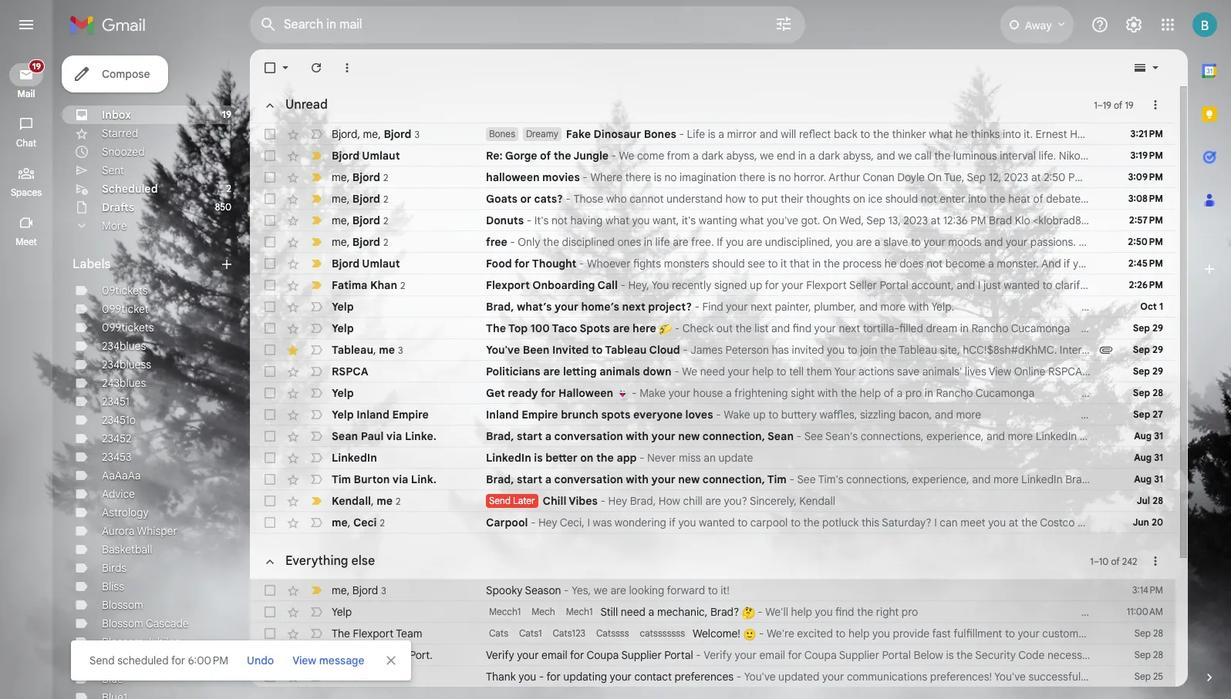 Task type: describe. For each thing, give the bounding box(es) containing it.
- down we'll
[[757, 627, 767, 641]]

plumber,
[[814, 300, 857, 314]]

0 horizontal spatial next
[[622, 300, 646, 314]]

with up the filled
[[909, 300, 929, 314]]

- right 🤔 icon
[[758, 606, 763, 620]]

0 horizontal spatial if
[[669, 516, 676, 530]]

blossom for blossom cascade
[[102, 617, 143, 631]]

having
[[571, 214, 603, 228]]

cats?
[[534, 192, 563, 206]]

- right preferences
[[737, 671, 742, 685]]

31 for brad, start a conversation with your new connection, tim -
[[1155, 474, 1164, 485]]

- right cloud
[[683, 343, 688, 357]]

scheduled
[[117, 654, 169, 668]]

1 vertical spatial cucamonga
[[976, 387, 1035, 401]]

it's
[[682, 214, 696, 228]]

send scheduled for 6:00 pm
[[90, 654, 228, 668]]

0 horizontal spatial more
[[881, 300, 906, 314]]

23453
[[102, 451, 132, 465]]

2 no from the left
[[779, 171, 791, 184]]

rspca for politicians are letting animals down
[[332, 365, 368, 379]]

- make your house a frightening sight with the help of a pro in rancho cucamonga ͏ ͏ ͏ ͏ ͏ ͏ ͏ ͏ ͏ ͏ ͏ ͏ ͏ ͏ ͏ ͏ ͏ ͏ ͏ ͏ ͏ ͏ ͏ ͏ ͏ ͏ ͏ ͏ ͏ ͏ ͏ ͏ ͏ ͏ ͏ ͏ ͏ ͏ ͏ ͏ ͏ ͏ ͏ ͏ ͏ ͏ ͏ ͏ ͏ ͏ ͏ ͏ ͏ ͏ ͏ ͏ ͏ ͏ ͏ ͏ ͏
[[629, 387, 1204, 401]]

on right got.
[[823, 214, 837, 228]]

thank
[[486, 671, 516, 685]]

row containing yelp inland empire
[[250, 404, 1186, 426]]

3 ͏͏ from the left
[[1126, 322, 1129, 336]]

this
[[862, 516, 880, 530]]

your down 12:36
[[924, 235, 946, 249]]

1 coupa from the left
[[332, 649, 364, 663]]

- down later
[[531, 516, 536, 530]]

find
[[703, 300, 724, 314]]

here
[[633, 322, 657, 336]]

up for to
[[753, 408, 766, 422]]

3 for me
[[398, 345, 403, 356]]

make
[[640, 387, 666, 401]]

been
[[523, 343, 550, 357]]

new for sean
[[679, 430, 700, 444]]

31 for brad, start a conversation with your new connection, sean -
[[1155, 431, 1164, 442]]

and right the house,
[[1163, 516, 1182, 530]]

inbox link
[[102, 108, 131, 122]]

view
[[293, 654, 316, 668]]

a up chill
[[545, 473, 552, 487]]

0 horizontal spatial brad
[[989, 214, 1013, 228]]

season
[[525, 584, 561, 598]]

on up 'enough'
[[1155, 235, 1169, 249]]

1 vertical spatial on
[[581, 451, 594, 465]]

28 up 27
[[1153, 387, 1164, 399]]

food
[[486, 257, 512, 271]]

kipchoge
[[1106, 235, 1152, 249]]

you down chill
[[679, 516, 696, 530]]

29 for you've been invited to tableau cloud -
[[1153, 344, 1164, 356]]

free - only the disciplined ones in life are free. if you are undisciplined, you are a slave to your moods and your passions. eliud kipchoge on wed, sep 13,
[[486, 235, 1232, 249]]

brunch
[[561, 408, 599, 422]]

, for you've been invited to tableau cloud
[[374, 343, 376, 357]]

0 vertical spatial tue,
[[944, 171, 965, 184]]

you right the if
[[726, 235, 744, 249]]

10 row from the top
[[250, 318, 1228, 340]]

23452
[[102, 432, 131, 446]]

aaaaaa link
[[102, 469, 141, 483]]

1 vertical spatial not
[[552, 214, 568, 228]]

1 horizontal spatial brad
[[1087, 171, 1110, 184]]

coupa supplier port.
[[332, 649, 433, 663]]

to right carpool
[[791, 516, 801, 530]]

19 row from the top
[[250, 512, 1232, 534]]

12 row from the top
[[250, 361, 1176, 383]]

horror.
[[794, 171, 827, 184]]

and right bacon,
[[935, 408, 954, 422]]

send later chill vibes - hey brad, how chill are you? sincerely, kendall
[[489, 495, 836, 509]]

send for send scheduled for 6:00 pm
[[90, 654, 115, 668]]

blossom for blossom link at the left bottom
[[102, 599, 143, 613]]

are right life
[[673, 235, 689, 249]]

2 inland from the left
[[486, 408, 519, 422]]

recently
[[672, 279, 712, 292]]

sep 28 for welcome!
[[1135, 628, 1164, 640]]

row containing kendall
[[250, 491, 1176, 512]]

1 vertical spatial 2023
[[904, 214, 928, 228]]

we inside unread "tab panel"
[[1185, 516, 1199, 530]]

– for everything else
[[1094, 556, 1100, 568]]

sent link
[[102, 164, 124, 177]]

unread button
[[255, 90, 334, 121]]

a up bacon,
[[897, 387, 903, 401]]

are left here
[[613, 322, 630, 336]]

1 for unread
[[1094, 99, 1098, 111]]

- right 👻 image
[[632, 387, 637, 401]]

gorge
[[505, 149, 537, 163]]

ceci,
[[560, 516, 585, 530]]

everything else tab panel
[[250, 534, 1176, 700]]

- right free
[[510, 235, 515, 249]]

0 vertical spatial not
[[921, 192, 937, 206]]

0 horizontal spatial is
[[534, 451, 543, 465]]

me , bjord 2 for halloween
[[332, 170, 388, 184]]

8 ͏͏ from the left
[[1223, 322, 1225, 336]]

- right cats? at the left top of page
[[566, 192, 571, 206]]

birds link
[[102, 562, 127, 576]]

for right ready
[[541, 387, 556, 401]]

the inside everything else tab panel
[[857, 606, 874, 620]]

0 vertical spatial rancho
[[972, 322, 1009, 336]]

1 supplier from the left
[[367, 649, 407, 663]]

in right dream
[[961, 322, 969, 336]]

, for halloween movies
[[347, 170, 350, 184]]

- right 'vibes'
[[601, 495, 606, 509]]

your up never
[[652, 430, 676, 444]]

a right house
[[726, 387, 732, 401]]

you right we'll
[[815, 606, 833, 620]]

on right doyle
[[928, 171, 942, 184]]

1 vertical spatial 1
[[1160, 301, 1164, 313]]

me for halloween
[[332, 170, 347, 184]]

or
[[521, 192, 532, 206]]

drafts link
[[102, 201, 134, 215]]

is
[[1219, 279, 1227, 292]]

pro inside everything else tab panel
[[902, 606, 919, 620]]

0 horizontal spatial tableau
[[332, 343, 374, 357]]

2 for 2:50 pm
[[383, 237, 388, 248]]

the top 100 taco spots are here
[[486, 322, 659, 336]]

and down become
[[957, 279, 976, 292]]

your left contact
[[610, 671, 632, 685]]

1 29 from the top
[[1153, 323, 1164, 334]]

1 horizontal spatial tableau
[[605, 343, 647, 357]]

1 horizontal spatial 2023
[[1005, 171, 1029, 184]]

- right call
[[621, 279, 626, 292]]

099ticket link
[[102, 303, 149, 316]]

- up sincerely,
[[790, 473, 795, 487]]

1 horizontal spatial if
[[1064, 257, 1071, 271]]

yelp inland empire
[[332, 408, 429, 422]]

your down signed
[[726, 300, 748, 314]]

link.
[[411, 473, 437, 487]]

can down se at the right top of page
[[1211, 214, 1229, 228]]

labels heading
[[73, 257, 219, 272]]

2 for jul 28
[[396, 496, 401, 507]]

<klobrad84@gmail.com>
[[1033, 214, 1154, 228]]

row containing sean paul via linke.
[[250, 426, 1176, 448]]

0 horizontal spatial wanted
[[699, 516, 735, 530]]

2 empire from the left
[[522, 408, 558, 422]]

call
[[598, 279, 618, 292]]

09tickets link
[[102, 284, 148, 298]]

chill
[[683, 495, 703, 509]]

via for linke.
[[387, 430, 402, 444]]

me for goats
[[332, 192, 347, 206]]

free
[[486, 235, 508, 249]]

umlaut for re:
[[362, 149, 400, 163]]

0 horizontal spatial i
[[588, 516, 590, 530]]

- left where in the top of the page
[[583, 171, 588, 184]]

if
[[717, 235, 724, 249]]

row containing fatima khan
[[250, 275, 1232, 296]]

brad, down 'brad, start a conversation with your new connection, tim -'
[[630, 495, 656, 509]]

start for brad, start a conversation with your new connection, sean -
[[517, 430, 543, 444]]

for right "email"
[[570, 649, 584, 663]]

on down <klobrad84@gmail.co
[[1184, 192, 1199, 206]]

dinosaur
[[594, 127, 641, 141]]

support image
[[1091, 15, 1110, 34]]

help inside everything else tab panel
[[791, 606, 813, 620]]

- down buttery
[[797, 430, 802, 444]]

jul 28
[[1137, 495, 1164, 507]]

- down disciplined
[[579, 257, 584, 271]]

your down cats1
[[517, 649, 539, 663]]

your up monster.
[[1006, 235, 1028, 249]]

wake
[[724, 408, 751, 422]]

halloween movies - where there is no imagination there is no horror. arthur conan doyle on tue, sep 12, 2023 at 2:50 pm brad klo <klobrad84@gmail.co
[[486, 171, 1232, 184]]

cats123
[[553, 628, 586, 640]]

onboarding
[[533, 279, 595, 292]]

1 horizontal spatial bones
[[644, 127, 677, 141]]

with down app
[[626, 473, 649, 487]]

2 there from the left
[[740, 171, 766, 184]]

2:57 pm
[[1130, 215, 1164, 226]]

the left process
[[824, 257, 840, 271]]

for down only
[[515, 257, 530, 271]]

fatima khan 2
[[332, 278, 405, 292]]

bjord inside everything else tab panel
[[353, 584, 378, 598]]

your right make
[[669, 387, 691, 401]]

the left potluck
[[804, 516, 820, 530]]

me , bjord 2 for goats
[[332, 192, 388, 206]]

28 for -
[[1154, 650, 1164, 661]]

- right 🌮 icon
[[675, 322, 680, 336]]

0 horizontal spatial kendall
[[332, 494, 371, 508]]

20 row from the top
[[250, 580, 1176, 602]]

are inside everything else tab panel
[[611, 584, 627, 598]]

me for donuts
[[332, 213, 347, 227]]

5 ͏͏ from the left
[[1167, 322, 1170, 336]]

of inside everything else tab panel
[[1112, 556, 1120, 568]]

- left yes, on the bottom left of page
[[564, 584, 569, 598]]

you down long
[[1116, 279, 1133, 292]]

to right slave
[[911, 235, 921, 249]]

seller
[[850, 279, 877, 292]]

project?
[[649, 300, 692, 314]]

me , bjord 2 for donuts
[[332, 213, 388, 227]]

the for the top 100 taco spots are here
[[486, 322, 506, 336]]

to inside everything else tab panel
[[708, 584, 718, 598]]

1 horizontal spatial tue,
[[1201, 192, 1222, 206]]

1 vertical spatial into
[[1184, 257, 1202, 271]]

you right thank
[[519, 671, 537, 685]]

meet heading
[[0, 236, 52, 248]]

carpool - hey ceci, i was wondering if you wanted to carpool to the potluck this saturday? i can meet you at the costco near your house, and we can go
[[486, 516, 1232, 530]]

main content containing unread
[[250, 49, 1232, 700]]

aug 31 for linkedin is better on the app - never miss an update ͏ ͏ ͏ ͏ ͏ ͏ ͏ ͏ ͏ ͏ ͏ ͏ ͏ ͏ ͏ ͏ ͏ ͏ ͏ ͏ ͏ ͏ ͏ ͏ ͏ ͏ ͏ ͏ ͏ ͏ ͏ ͏ ͏ ͏ ͏ ͏ ͏ ͏ ͏ ͏ ͏ ͏ ͏ ͏ ͏ ͏ ͏ ͏ ͏ ͏ ͏ ͏ ͏ ͏ ͏ ͏ ͏ ͏ ͏ ͏ ͏ ͏ ͏ ͏ ͏ ͏ ͏ ͏ ͏ ͏ ͏ ͏ ͏ ͏ ͏ ͏ ͏ ͏ ͏ ͏ ͏ ͏ ͏ ͏ ͏ ͏ ͏ ͏ ͏ ͏
[[1135, 452, 1164, 464]]

and down seller
[[860, 300, 878, 314]]

row containing the flexport team
[[250, 624, 1176, 645]]

to left it
[[768, 257, 778, 271]]

1 no from the left
[[665, 171, 677, 184]]

23451
[[102, 395, 130, 409]]

debate.
[[1047, 192, 1084, 206]]

can left meet
[[940, 516, 958, 530]]

frightening
[[735, 387, 788, 401]]

conan
[[863, 171, 895, 184]]

main menu image
[[17, 15, 35, 34]]

donuts - it's not having what you want, it's wanting what you've got. on wed, sep 13, 2023 at 12:36 pm brad klo <klobrad84@gmail.com> wrote: hey can 
[[486, 214, 1232, 228]]

2 coupa from the left
[[587, 649, 619, 663]]

advice link
[[102, 488, 135, 502]]

0 vertical spatial 13,
[[889, 214, 901, 228]]

1 horizontal spatial pm
[[1069, 171, 1085, 184]]

me for free
[[332, 235, 347, 249]]

brad, what's your home's next project? - find your next painter, plumber, and more with yelp. ͏ ͏ ͏ ͏ ͏ ͏ ͏ ͏ ͏ ͏ ͏ ͏ ͏ ͏ ͏ ͏ ͏ ͏ ͏ ͏ ͏ ͏ ͏ ͏ ͏ ͏ ͏ ͏ ͏ ͏ ͏ ͏ ͏ ͏ ͏ ͏ ͏ ͏ ͏ ͏ ͏ ͏ ͏ ͏ ͏ ͏ ͏ ͏ ͏ ͏ ͏ ͏ ͏ ͏ ͏ ͏ ͏ ͏ ͏ ͏ ͏ ͏ ͏ ͏ ͏ ͏ ͏ ͏ ͏ ͏ ͏ ͏ ͏ ͏
[[486, 300, 1159, 314]]

1 horizontal spatial an
[[1205, 257, 1217, 271]]

are up see
[[747, 235, 763, 249]]

the left list
[[736, 322, 752, 336]]

sep 29 for politicians are letting animals down -
[[1133, 366, 1164, 377]]

- left it's
[[527, 214, 532, 228]]

1 horizontal spatial is
[[654, 171, 662, 184]]

to down you?
[[738, 516, 748, 530]]

arthur
[[829, 171, 861, 184]]

update
[[719, 451, 753, 465]]

row containing tableau
[[250, 340, 1176, 361]]

linkedin for linkedin is better on the app - never miss an update ͏ ͏ ͏ ͏ ͏ ͏ ͏ ͏ ͏ ͏ ͏ ͏ ͏ ͏ ͏ ͏ ͏ ͏ ͏ ͏ ͏ ͏ ͏ ͏ ͏ ͏ ͏ ͏ ͏ ͏ ͏ ͏ ͏ ͏ ͏ ͏ ͏ ͏ ͏ ͏ ͏ ͏ ͏ ͏ ͏ ͏ ͏ ͏ ͏ ͏ ͏ ͏ ͏ ͏ ͏ ͏ ͏ ͏ ͏ ͏ ͏ ͏ ͏ ͏ ͏ ͏ ͏ ͏ ͏ ͏ ͏ ͏ ͏ ͏ ͏ ͏ ͏ ͏ ͏ ͏ ͏ ͏ ͏ ͏ ͏ ͏ ͏ ͏ ͏ ͏
[[486, 451, 532, 465]]

heat
[[1009, 192, 1031, 206]]

0 vertical spatial wanted
[[1004, 279, 1040, 292]]

portal inside unread "tab panel"
[[880, 279, 909, 292]]

connection, for sean
[[703, 430, 765, 444]]

your up taco
[[555, 300, 579, 314]]

jun 20
[[1133, 517, 1164, 529]]

6 row from the top
[[250, 232, 1232, 253]]

sean paul via linke.
[[332, 430, 437, 444]]

via for link.
[[393, 473, 408, 487]]

ones
[[618, 235, 642, 249]]

12:36
[[944, 214, 968, 228]]

up for for
[[750, 279, 763, 292]]

doyle
[[898, 171, 925, 184]]

4 yelp from the top
[[332, 408, 354, 422]]

can left go
[[1201, 516, 1219, 530]]

0 vertical spatial wed,
[[840, 214, 864, 228]]

the for the flexport team
[[332, 627, 350, 641]]

need
[[621, 606, 646, 620]]

2 horizontal spatial next
[[839, 322, 861, 336]]

2 horizontal spatial i
[[978, 279, 981, 292]]

me , bjord 3
[[332, 584, 386, 598]]

1 horizontal spatial next
[[751, 300, 772, 314]]

a up just
[[988, 257, 994, 271]]

1 empire from the left
[[392, 408, 429, 422]]

3 for bjord
[[381, 585, 386, 597]]

snoozed link
[[102, 145, 145, 159]]

to down spots
[[592, 343, 603, 357]]

cats1
[[519, 628, 542, 640]]

starred link
[[102, 127, 138, 140]]

find inside everything else tab panel
[[836, 606, 855, 620]]

jubilee
[[145, 636, 181, 650]]

me , bjord 2 for free
[[332, 235, 388, 249]]

1 horizontal spatial at
[[1009, 516, 1019, 530]]

1 inland from the left
[[357, 408, 390, 422]]

those
[[574, 192, 604, 206]]

, for spooky season
[[347, 584, 350, 598]]

1 vertical spatial at
[[931, 214, 941, 228]]

ice
[[869, 192, 883, 206]]

👻 image
[[616, 388, 629, 401]]

alert containing send scheduled for 6:00 pm
[[25, 35, 1207, 681]]

- down "email"
[[539, 671, 544, 685]]

app
[[617, 451, 637, 465]]

better
[[546, 451, 578, 465]]

go
[[1222, 516, 1232, 530]]

1 horizontal spatial flexport
[[486, 279, 530, 292]]

starred
[[102, 127, 138, 140]]

for down "email"
[[547, 671, 561, 685]]

yes,
[[572, 584, 591, 598]]

your right near
[[1103, 516, 1125, 530]]

Search in mail search field
[[250, 6, 806, 43]]

unread tab panel
[[250, 86, 1232, 534]]

19 inside navigation
[[32, 61, 41, 72]]

the left costco at the bottom right of the page
[[1022, 516, 1038, 530]]

eliud
[[1079, 235, 1103, 249]]

2 horizontal spatial is
[[768, 171, 776, 184]]

how
[[659, 495, 681, 509]]

2 horizontal spatial flexport
[[807, 279, 847, 292]]

2 horizontal spatial hey
[[1190, 214, 1209, 228]]

4 row from the top
[[250, 188, 1232, 210]]

29 for politicians are letting animals down -
[[1153, 366, 1164, 377]]

2 horizontal spatial at
[[1032, 171, 1042, 184]]

2 vertical spatial not
[[927, 257, 943, 271]]

243blues
[[102, 377, 146, 390]]

in up bacon,
[[925, 387, 934, 401]]

whoever
[[587, 257, 631, 271]]

in right that
[[813, 257, 821, 271]]

1 vertical spatial more
[[956, 408, 982, 422]]

meet
[[16, 236, 37, 248]]

with up app
[[626, 430, 649, 444]]

1 vertical spatial pm
[[971, 214, 987, 228]]

for down see
[[765, 279, 779, 292]]

1 ͏͏ from the left
[[1084, 322, 1087, 336]]

2 for 2:57 pm
[[383, 215, 388, 226]]

you down cannot
[[632, 214, 650, 228]]

view message
[[293, 654, 365, 668]]

0 vertical spatial cucamonga
[[1011, 322, 1070, 336]]

to down frightening
[[769, 408, 779, 422]]

search in mail image
[[255, 11, 282, 39]]

brad, for brad, start a conversation with your new connection, sean -
[[486, 430, 514, 444]]

waffles,
[[820, 408, 858, 422]]

you right meet
[[989, 516, 1006, 530]]

1 tim from the left
[[332, 473, 351, 487]]



Task type: locate. For each thing, give the bounding box(es) containing it.
2 tim from the left
[[768, 473, 787, 487]]

– for unread
[[1098, 99, 1103, 111]]

1 horizontal spatial i
[[935, 516, 937, 530]]

i left was
[[588, 516, 590, 530]]

4 ͏͏ from the left
[[1140, 322, 1142, 336]]

yelp
[[332, 300, 354, 314], [332, 322, 354, 336], [332, 387, 354, 401], [332, 408, 354, 422], [332, 606, 352, 620]]

10
[[1100, 556, 1109, 568]]

0 vertical spatial sep 28
[[1134, 387, 1164, 399]]

bjord umlaut for re: gorge of the jungle
[[332, 149, 400, 163]]

0 vertical spatial start
[[517, 430, 543, 444]]

🙂 image
[[744, 629, 757, 642]]

movies
[[543, 171, 580, 184]]

wed, down goats or cats? - those who cannot understand how to put their thoughts on ice should not enter into the heat of debate. friedrich nietzsche on tue, se
[[840, 214, 864, 228]]

1 vertical spatial hey
[[609, 495, 627, 509]]

0 horizontal spatial supplier
[[367, 649, 407, 663]]

234blues
[[102, 340, 146, 353]]

31 for linkedin is better on the app - never miss an update ͏ ͏ ͏ ͏ ͏ ͏ ͏ ͏ ͏ ͏ ͏ ͏ ͏ ͏ ͏ ͏ ͏ ͏ ͏ ͏ ͏ ͏ ͏ ͏ ͏ ͏ ͏ ͏ ͏ ͏ ͏ ͏ ͏ ͏ ͏ ͏ ͏ ͏ ͏ ͏ ͏ ͏ ͏ ͏ ͏ ͏ ͏ ͏ ͏ ͏ ͏ ͏ ͏ ͏ ͏ ͏ ͏ ͏ ͏ ͏ ͏ ͏ ͏ ͏ ͏ ͏ ͏ ͏ ͏ ͏ ͏ ͏ ͏ ͏ ͏ ͏ ͏ ͏ ͏ ͏ ͏ ͏ ͏ ͏ ͏ ͏ ͏ ͏ ͏ ͏
[[1155, 452, 1164, 464]]

blossom for blossom jubilee
[[102, 636, 143, 650]]

not important switch
[[309, 670, 324, 685]]

aurora whisper
[[102, 525, 177, 539]]

me for carpool
[[332, 516, 348, 530]]

brad, for brad, start a conversation with your new connection, tim -
[[486, 473, 514, 487]]

- down dinosaur at top
[[612, 149, 617, 163]]

1 conversation from the top
[[555, 430, 623, 444]]

1 sean from the left
[[332, 430, 358, 444]]

ready
[[508, 387, 538, 401]]

2 row from the top
[[250, 145, 1176, 167]]

13 row from the top
[[250, 383, 1204, 404]]

bjord umlaut for food for thought
[[332, 257, 400, 271]]

letting
[[563, 365, 597, 379]]

re: gorge of the jungle -
[[486, 149, 619, 163]]

aug for linkedin is better on the app - never miss an update ͏ ͏ ͏ ͏ ͏ ͏ ͏ ͏ ͏ ͏ ͏ ͏ ͏ ͏ ͏ ͏ ͏ ͏ ͏ ͏ ͏ ͏ ͏ ͏ ͏ ͏ ͏ ͏ ͏ ͏ ͏ ͏ ͏ ͏ ͏ ͏ ͏ ͏ ͏ ͏ ͏ ͏ ͏ ͏ ͏ ͏ ͏ ͏ ͏ ͏ ͏ ͏ ͏ ͏ ͏ ͏ ͏ ͏ ͏ ͏ ͏ ͏ ͏ ͏ ͏ ͏ ͏ ͏ ͏ ͏ ͏ ͏ ͏ ͏ ͏ ͏ ͏ ͏ ͏ ͏ ͏ ͏ ͏ ͏ ͏ ͏ ͏ ͏ ͏ ͏
[[1135, 452, 1152, 464]]

sean down buttery
[[768, 430, 794, 444]]

rspca inside everything else tab panel
[[332, 671, 366, 685]]

1 horizontal spatial no
[[779, 171, 791, 184]]

settings image
[[1125, 15, 1144, 34]]

an left ab
[[1205, 257, 1217, 271]]

advanced search options image
[[769, 8, 799, 39]]

0 horizontal spatial no
[[665, 171, 677, 184]]

were
[[1136, 279, 1160, 292]]

a up better on the left bottom of the page
[[545, 430, 552, 444]]

0 horizontal spatial 3
[[381, 585, 386, 597]]

next down the hey,
[[622, 300, 646, 314]]

1 vertical spatial 3
[[398, 345, 403, 356]]

more
[[102, 219, 127, 233]]

tue,
[[944, 171, 965, 184], [1201, 192, 1222, 206]]

send inside "send later chill vibes - hey brad, how chill are you? sincerely, kendall"
[[489, 495, 511, 507]]

goats
[[486, 192, 518, 206]]

row containing coupa supplier port.
[[250, 645, 1176, 667]]

compose button
[[62, 56, 169, 93]]

5 row from the top
[[250, 210, 1232, 232]]

2 blossom from the top
[[102, 617, 143, 631]]

1 31 from the top
[[1155, 431, 1164, 442]]

pm
[[1069, 171, 1085, 184], [971, 214, 987, 228]]

wed, down the wrote:
[[1172, 235, 1196, 249]]

linkedin
[[332, 451, 377, 465], [486, 451, 532, 465]]

bjord umlaut
[[332, 149, 400, 163], [332, 257, 400, 271]]

3 31 from the top
[[1155, 474, 1164, 485]]

more image
[[340, 60, 355, 76]]

was
[[593, 516, 612, 530]]

labels
[[73, 257, 111, 272]]

up down see
[[750, 279, 763, 292]]

2 linkedin from the left
[[486, 451, 532, 465]]

1 vertical spatial help
[[791, 606, 813, 620]]

1 horizontal spatial kendall
[[800, 495, 836, 509]]

1
[[1094, 99, 1098, 111], [1160, 301, 1164, 313], [1091, 556, 1094, 568]]

2 29 from the top
[[1153, 344, 1164, 356]]

sep 28 inside unread "tab panel"
[[1134, 387, 1164, 399]]

to down and at right
[[1043, 279, 1053, 292]]

me
[[363, 127, 378, 141], [332, 170, 347, 184], [332, 192, 347, 206], [332, 213, 347, 227], [332, 235, 347, 249], [379, 343, 395, 357], [377, 494, 393, 508], [332, 516, 348, 530], [332, 584, 347, 598]]

the up thought
[[543, 235, 560, 249]]

2 for jun 20
[[380, 517, 385, 529]]

supplier down the flexport team
[[367, 649, 407, 663]]

0 horizontal spatial tim
[[332, 473, 351, 487]]

imagination
[[680, 171, 737, 184]]

3 row from the top
[[250, 167, 1232, 188]]

find left right
[[836, 606, 855, 620]]

– inside unread "tab panel"
[[1098, 99, 1103, 111]]

coupa
[[332, 649, 364, 663], [587, 649, 619, 663]]

the left app
[[596, 451, 614, 465]]

conversation for brad, start a conversation with your new connection, sean -
[[555, 430, 623, 444]]

sep 28 up the sep 25
[[1135, 650, 1164, 661]]

the up movies
[[554, 149, 572, 163]]

rancho down - check out the list and find your next tortilla-filled dream in rancho cucamonga ͏ ͏ ͏ ͏ ͏ ͏͏ ͏ ͏ ͏ ͏ ͏͏ ͏ ͏ ͏ ͏ ͏ ͏ ͏ ͏ ͏ ͏͏ ͏ ͏ ͏ ͏ ͏͏ ͏ ͏ ͏ ͏ ͏ ͏ ͏ ͏ ͏ ͏͏ ͏ ͏ ͏ ͏ ͏͏ ͏ ͏ ͏ ͏ ͏ ͏ ͏ ͏ ͏ ͏͏ ͏ ͏ ͏ ͏ ͏͏ ͏
[[936, 387, 973, 401]]

me for spooky
[[332, 584, 347, 598]]

a left slave
[[875, 235, 881, 249]]

there
[[625, 171, 651, 184], [740, 171, 766, 184]]

oct 1
[[1141, 301, 1164, 313]]

connection, for tim
[[703, 473, 765, 487]]

3 29 from the top
[[1153, 366, 1164, 377]]

at left 2:50
[[1032, 171, 1042, 184]]

1 horizontal spatial 13,
[[1220, 235, 1232, 249]]

what down the "gaze"
[[1089, 279, 1113, 292]]

me inside everything else tab panel
[[332, 584, 347, 598]]

aug for brad, start a conversation with your new connection, sean -
[[1135, 431, 1152, 442]]

aug for brad, start a conversation with your new connection, tim -
[[1135, 474, 1152, 485]]

15 row from the top
[[250, 426, 1176, 448]]

up down frightening
[[753, 408, 766, 422]]

1 inbox section options image from the top
[[1148, 97, 1164, 113]]

0 horizontal spatial wed,
[[840, 214, 864, 228]]

2023 right 12,
[[1005, 171, 1029, 184]]

umlaut for food
[[362, 257, 400, 271]]

1 aug from the top
[[1135, 431, 1152, 442]]

inland
[[357, 408, 390, 422], [486, 408, 519, 422]]

brad, start a conversation with your new connection, sean -
[[486, 430, 805, 444]]

Search in mail text field
[[284, 17, 732, 32]]

aug 31 for brad, start a conversation with your new connection, sean -
[[1135, 431, 1164, 442]]

– inside everything else tab panel
[[1094, 556, 1100, 568]]

- right down
[[675, 365, 680, 379]]

wanted down monster.
[[1004, 279, 1040, 292]]

4 me , bjord 2 from the top
[[332, 235, 388, 249]]

sep 28 for -
[[1135, 650, 1164, 661]]

you down eliud
[[1074, 257, 1091, 271]]

important according to google magic. switch
[[309, 648, 324, 664]]

1 vertical spatial should
[[712, 257, 745, 271]]

inbox section options image
[[1148, 97, 1164, 113], [1148, 554, 1164, 570]]

looking inside everything else tab panel
[[629, 584, 665, 598]]

you up food for thought - whoever fights monsters should see to it that in the process he does not become a monster. and if you gaze long enough into an ab
[[836, 235, 854, 249]]

ceci
[[353, 516, 377, 530]]

row containing bjord
[[250, 123, 1176, 145]]

hey right the wrote:
[[1190, 214, 1209, 228]]

0 vertical spatial pm
[[1069, 171, 1085, 184]]

flexport up coupa supplier port.
[[353, 627, 394, 641]]

home's
[[582, 300, 620, 314]]

1 horizontal spatial coupa
[[587, 649, 619, 663]]

advice
[[102, 488, 135, 502]]

1 vertical spatial send
[[90, 654, 115, 668]]

🤔 image
[[742, 607, 755, 620]]

there up cannot
[[625, 171, 651, 184]]

find inside unread "tab panel"
[[793, 322, 812, 336]]

portal down "catsssssss"
[[665, 649, 694, 663]]

out
[[717, 322, 733, 336]]

looking inside unread "tab panel"
[[1163, 279, 1198, 292]]

3 me , bjord 2 from the top
[[332, 213, 388, 227]]

are up 'still'
[[611, 584, 627, 598]]

1 me , bjord 2 from the top
[[332, 170, 388, 184]]

2 rspca from the top
[[332, 671, 366, 685]]

jul
[[1137, 495, 1151, 507]]

1 aug 31 from the top
[[1135, 431, 1164, 442]]

blue
[[102, 673, 123, 687]]

taco
[[552, 322, 577, 336]]

2 connection, from the top
[[703, 473, 765, 487]]

not right it's
[[552, 214, 568, 228]]

- right app
[[640, 451, 645, 465]]

1 horizontal spatial klo
[[1113, 171, 1129, 184]]

sep 28
[[1134, 387, 1164, 399], [1135, 628, 1164, 640], [1135, 650, 1164, 661]]

flexport
[[486, 279, 530, 292], [807, 279, 847, 292], [353, 627, 394, 641]]

your up "send later chill vibes - hey brad, how chill are you? sincerely, kendall"
[[652, 473, 676, 487]]

mail heading
[[0, 88, 52, 100]]

2 bjord umlaut from the top
[[332, 257, 400, 271]]

brad, down 'get'
[[486, 430, 514, 444]]

0 vertical spatial portal
[[880, 279, 909, 292]]

no up their
[[779, 171, 791, 184]]

are up process
[[856, 235, 872, 249]]

1 vertical spatial klo
[[1015, 214, 1031, 228]]

28 for chill vibes
[[1153, 495, 1164, 507]]

new for tim
[[679, 473, 700, 487]]

2 aug 31 from the top
[[1135, 452, 1164, 464]]

new down miss
[[679, 473, 700, 487]]

sight
[[791, 387, 815, 401]]

16 row from the top
[[250, 448, 1176, 469]]

2 inside kendall , me 2
[[396, 496, 401, 507]]

to left the put
[[749, 192, 759, 206]]

2 vertical spatial 29
[[1153, 366, 1164, 377]]

1 horizontal spatial supplier
[[622, 649, 662, 663]]

blossom twinkle link
[[102, 654, 182, 668]]

the inside unread "tab panel"
[[486, 322, 506, 336]]

for down "jubilee"
[[171, 654, 185, 668]]

1 sep 29 from the top
[[1133, 323, 1164, 334]]

28 for welcome!
[[1154, 628, 1164, 640]]

rspca inside unread "tab panel"
[[332, 365, 368, 379]]

blossom up "blue"
[[102, 654, 143, 668]]

1 vertical spatial conversation
[[555, 473, 623, 487]]

sizzling
[[860, 408, 896, 422]]

sep 29
[[1133, 323, 1164, 334], [1133, 344, 1164, 356], [1133, 366, 1164, 377]]

with up inland empire brunch spots everyone loves - wake up to buttery waffles, sizzling bacon, and more ͏ ͏ ͏ ͏ ͏ ͏ ͏ ͏ ͏ ͏ ͏ ͏ ͏ ͏ ͏ ͏ ͏ ͏ ͏ ͏ ͏ ͏ ͏ ͏ ͏ ͏ ͏ ͏ ͏ ͏ ͏ ͏ ͏ ͏ ͏ ͏ ͏ ͏ ͏ ͏ ͏ ͏ ͏ ͏ ͏ ͏ ͏ ͏ ͏ ͏ ͏ ͏ ͏ ͏ ͏ ͏ ͏ ͏ ͏ ͏ ͏ ͏ ͏ ͏ ͏ ͏ ͏ ͏ ͏ ͏ ͏ ͏ ͏ ͏
[[818, 387, 838, 401]]

3 aug from the top
[[1135, 474, 1152, 485]]

1 rspca from the top
[[332, 365, 368, 379]]

0 horizontal spatial pm
[[971, 214, 987, 228]]

klo up friedrich
[[1113, 171, 1129, 184]]

28 down the 11:00 am
[[1154, 628, 1164, 640]]

1 horizontal spatial portal
[[880, 279, 909, 292]]

pro inside unread "tab panel"
[[906, 387, 922, 401]]

0 horizontal spatial 13,
[[889, 214, 901, 228]]

19 link
[[9, 59, 45, 86]]

242
[[1123, 556, 1138, 568]]

klo
[[1113, 171, 1129, 184], [1015, 214, 1031, 228]]

, for goats or cats?
[[347, 192, 350, 206]]

11 row from the top
[[250, 340, 1176, 361]]

more up the tortilla-
[[881, 300, 906, 314]]

row containing tim burton via link.
[[250, 469, 1176, 491]]

a inside everything else tab panel
[[649, 606, 655, 620]]

not left 'enter' at right top
[[921, 192, 937, 206]]

0 vertical spatial looking
[[1163, 279, 1198, 292]]

2 conversation from the top
[[555, 473, 623, 487]]

portal inside everything else tab panel
[[665, 649, 694, 663]]

inbox section options image for unread
[[1148, 97, 1164, 113]]

is
[[654, 171, 662, 184], [768, 171, 776, 184], [534, 451, 543, 465]]

yelp up the 'yelp inland empire'
[[332, 387, 354, 401]]

3 sep 29 from the top
[[1133, 366, 1164, 377]]

row
[[250, 123, 1176, 145], [250, 145, 1176, 167], [250, 167, 1232, 188], [250, 188, 1232, 210], [250, 210, 1232, 232], [250, 232, 1232, 253], [250, 253, 1232, 275], [250, 275, 1232, 296], [250, 296, 1176, 318], [250, 318, 1228, 340], [250, 340, 1176, 361], [250, 361, 1176, 383], [250, 383, 1204, 404], [250, 404, 1186, 426], [250, 426, 1176, 448], [250, 448, 1176, 469], [250, 469, 1176, 491], [250, 491, 1176, 512], [250, 512, 1232, 534], [250, 580, 1176, 602], [250, 602, 1176, 624], [250, 624, 1176, 645], [250, 645, 1176, 667], [250, 667, 1176, 688]]

we inside everything else tab panel
[[594, 584, 608, 598]]

does
[[900, 257, 924, 271]]

2 inside me , ceci 2
[[380, 517, 385, 529]]

start for brad, start a conversation with your new connection, tim -
[[517, 473, 543, 487]]

spooky
[[486, 584, 523, 598]]

your down brad, what's your home's next project? - find your next painter, plumber, and more with yelp. ͏ ͏ ͏ ͏ ͏ ͏ ͏ ͏ ͏ ͏ ͏ ͏ ͏ ͏ ͏ ͏ ͏ ͏ ͏ ͏ ͏ ͏ ͏ ͏ ͏ ͏ ͏ ͏ ͏ ͏ ͏ ͏ ͏ ͏ ͏ ͏ ͏ ͏ ͏ ͏ ͏ ͏ ͏ ͏ ͏ ͏ ͏ ͏ ͏ ͏ ͏ ͏ ͏ ͏ ͏ ͏ ͏ ͏ ͏ ͏ ͏ ͏ ͏ ͏ ͏ ͏ ͏ ͏ ͏ ͏ ͏ ͏ ͏ ͏
[[815, 322, 836, 336]]

bjord umlaut down bjord , me , bjord 3 in the left of the page
[[332, 149, 400, 163]]

- up preferences
[[696, 649, 701, 663]]

brad, for brad, what's your home's next project? - find your next painter, plumber, and more with yelp. ͏ ͏ ͏ ͏ ͏ ͏ ͏ ͏ ͏ ͏ ͏ ͏ ͏ ͏ ͏ ͏ ͏ ͏ ͏ ͏ ͏ ͏ ͏ ͏ ͏ ͏ ͏ ͏ ͏ ͏ ͏ ͏ ͏ ͏ ͏ ͏ ͏ ͏ ͏ ͏ ͏ ͏ ͏ ͏ ͏ ͏ ͏ ͏ ͏ ͏ ͏ ͏ ͏ ͏ ͏ ͏ ͏ ͏ ͏ ͏ ͏ ͏ ͏ ͏ ͏ ͏ ͏ ͏ ͏ ͏ ͏ ͏ ͏ ͏
[[486, 300, 514, 314]]

brad, up later
[[486, 473, 514, 487]]

what down who at the top of the page
[[606, 214, 630, 228]]

3 blossom from the top
[[102, 636, 143, 650]]

can
[[1211, 214, 1229, 228], [940, 516, 958, 530], [1201, 516, 1219, 530]]

1 horizontal spatial send
[[489, 495, 511, 507]]

everything
[[286, 554, 348, 570]]

kendall , me 2
[[332, 494, 401, 508]]

None checkbox
[[262, 60, 278, 76], [262, 170, 278, 185], [262, 213, 278, 228], [262, 235, 278, 250], [262, 256, 278, 272], [262, 278, 278, 293], [262, 299, 278, 315], [262, 343, 278, 358], [262, 386, 278, 401], [262, 407, 278, 423], [262, 429, 278, 445], [262, 451, 278, 466], [262, 472, 278, 488], [262, 516, 278, 531], [262, 583, 278, 599], [262, 60, 278, 76], [262, 170, 278, 185], [262, 213, 278, 228], [262, 235, 278, 250], [262, 256, 278, 272], [262, 278, 278, 293], [262, 299, 278, 315], [262, 343, 278, 358], [262, 386, 278, 401], [262, 407, 278, 423], [262, 429, 278, 445], [262, 451, 278, 466], [262, 472, 278, 488], [262, 516, 278, 531], [262, 583, 278, 599]]

2 sean from the left
[[768, 430, 794, 444]]

main content
[[250, 49, 1232, 700]]

1 vertical spatial wanted
[[699, 516, 735, 530]]

3 yelp from the top
[[332, 387, 354, 401]]

gaze
[[1094, 257, 1118, 271]]

sean left paul
[[332, 430, 358, 444]]

- we'll help you find the right pro ͏ ͏ ͏ ͏ ͏ ͏ ͏ ͏ ͏ ͏ ͏ ͏ ͏ ͏ ͏ ͏ ͏ ͏ ͏ ͏ ͏ ͏ ͏ ͏ ͏ ͏ ͏ ͏ ͏ ͏ ͏ ͏ ͏ ͏ ͏ ͏ ͏ ͏ ͏ ͏ ͏ ͏ ͏ ͏ ͏ ͏ ͏ ͏ ͏ ͏ ͏ ͏ ͏ ͏ ͏ ͏ ͏ ͏ ͏ ͏ ͏ ͏ ͏ ͏ ͏ ͏ ͏ ͏ ͏ ͏ ͏ ͏ ͏ ͏ ͏ ͏ ͏ ͏ ͏ ͏ ͏ ͏
[[755, 606, 1145, 620]]

2 supplier from the left
[[622, 649, 662, 663]]

at left 12:36
[[931, 214, 941, 228]]

17 row from the top
[[250, 469, 1176, 491]]

1 bjord umlaut from the top
[[332, 149, 400, 163]]

aurora
[[102, 525, 135, 539]]

2 sep 29 from the top
[[1133, 344, 1164, 356]]

chat heading
[[0, 137, 52, 150]]

2 vertical spatial hey
[[539, 516, 558, 530]]

yelp for brad, what's your home's next project?
[[332, 300, 354, 314]]

monsters
[[664, 257, 710, 271]]

1 linkedin from the left
[[332, 451, 377, 465]]

2 ͏͏ from the left
[[1098, 322, 1101, 336]]

0 horizontal spatial find
[[793, 322, 812, 336]]

tableau up animals
[[605, 343, 647, 357]]

yelp inside everything else tab panel
[[332, 606, 352, 620]]

an right miss
[[704, 451, 716, 465]]

in left life
[[644, 235, 653, 249]]

spaces heading
[[0, 187, 52, 199]]

3:14 pm
[[1133, 585, 1164, 597]]

the inside everything else tab panel
[[332, 627, 350, 641]]

0 vertical spatial connection,
[[703, 430, 765, 444]]

their
[[781, 192, 804, 206]]

hey down chill
[[539, 516, 558, 530]]

how
[[726, 192, 746, 206]]

0 vertical spatial we
[[1185, 516, 1199, 530]]

sep 28 up sep 27
[[1134, 387, 1164, 399]]

0 horizontal spatial sean
[[332, 430, 358, 444]]

8 row from the top
[[250, 275, 1232, 296]]

brad up friedrich
[[1087, 171, 1110, 184]]

1 umlaut from the top
[[362, 149, 400, 163]]

0 vertical spatial should
[[886, 192, 918, 206]]

alert
[[25, 35, 1207, 681]]

blossom twinkle
[[102, 654, 182, 668]]

0 vertical spatial on
[[853, 192, 866, 206]]

2 for 3:08 pm
[[383, 193, 388, 205]]

1 inside everything else tab panel
[[1091, 556, 1094, 568]]

and right list
[[772, 322, 790, 336]]

1 blossom from the top
[[102, 599, 143, 613]]

, for donuts
[[347, 213, 350, 227]]

still
[[601, 606, 618, 620]]

0 vertical spatial bjord umlaut
[[332, 149, 400, 163]]

inbox section options image for everything else
[[1148, 554, 1164, 570]]

you've
[[767, 214, 799, 228]]

gmail image
[[69, 9, 154, 40]]

2 new from the top
[[679, 473, 700, 487]]

22 row from the top
[[250, 624, 1176, 645]]

1 horizontal spatial find
[[836, 606, 855, 620]]

carpool
[[486, 516, 528, 530]]

0 horizontal spatial bones
[[489, 128, 515, 140]]

flexport down food
[[486, 279, 530, 292]]

0 horizontal spatial linkedin
[[332, 451, 377, 465]]

yelp for get ready for halloween
[[332, 387, 354, 401]]

blossom for blossom twinkle
[[102, 654, 143, 668]]

2 umlaut from the top
[[362, 257, 400, 271]]

1 horizontal spatial the
[[486, 322, 506, 336]]

linkedin for linkedin
[[332, 451, 377, 465]]

0 horizontal spatial klo
[[1015, 214, 1031, 228]]

cascade
[[146, 617, 189, 631]]

miss
[[679, 451, 701, 465]]

is up the put
[[768, 171, 776, 184]]

everything else button
[[255, 547, 381, 578]]

inbox section options image right 242
[[1148, 554, 1164, 570]]

2 31 from the top
[[1155, 452, 1164, 464]]

3 aug 31 from the top
[[1135, 474, 1164, 485]]

0 vertical spatial klo
[[1113, 171, 1129, 184]]

0 horizontal spatial send
[[90, 654, 115, 668]]

undo alert
[[241, 647, 280, 675]]

pro up bacon,
[[906, 387, 922, 401]]

0 vertical spatial inbox section options image
[[1148, 97, 1164, 113]]

long
[[1120, 257, 1142, 271]]

blossom up the blossom twinkle
[[102, 636, 143, 650]]

7 ͏͏ from the left
[[1209, 322, 1212, 336]]

1 vertical spatial start
[[517, 473, 543, 487]]

23 row from the top
[[250, 645, 1176, 667]]

moods
[[949, 235, 982, 249]]

and right moods
[[985, 235, 1003, 249]]

1 horizontal spatial wed,
[[1172, 235, 1196, 249]]

2 inbox section options image from the top
[[1148, 554, 1164, 570]]

18 row from the top
[[250, 491, 1176, 512]]

1 vertical spatial via
[[393, 473, 408, 487]]

0 vertical spatial hey
[[1190, 214, 1209, 228]]

None checkbox
[[262, 127, 278, 142], [262, 148, 278, 164], [262, 191, 278, 207], [262, 321, 278, 336], [262, 364, 278, 380], [262, 494, 278, 509], [262, 605, 278, 620], [262, 627, 278, 642], [262, 127, 278, 142], [262, 148, 278, 164], [262, 191, 278, 207], [262, 321, 278, 336], [262, 364, 278, 380], [262, 494, 278, 509], [262, 605, 278, 620], [262, 627, 278, 642]]

1 vertical spatial 13,
[[1220, 235, 1232, 249]]

start
[[517, 430, 543, 444], [517, 473, 543, 487]]

dreamy
[[526, 128, 559, 140]]

1 row from the top
[[250, 123, 1176, 145]]

1 there from the left
[[625, 171, 651, 184]]

21 row from the top
[[250, 602, 1176, 624]]

5 yelp from the top
[[332, 606, 352, 620]]

you've been invited to tableau cloud -
[[486, 343, 691, 357]]

sep 27
[[1134, 409, 1164, 421]]

1 horizontal spatial help
[[860, 387, 881, 401]]

toggle split pane mode image
[[1133, 60, 1148, 76]]

, inside everything else tab panel
[[347, 584, 350, 598]]

, for free
[[347, 235, 350, 249]]

1 vertical spatial rancho
[[936, 387, 973, 401]]

i left just
[[978, 279, 981, 292]]

not
[[921, 192, 937, 206], [552, 214, 568, 228], [927, 257, 943, 271]]

rancho
[[972, 322, 1009, 336], [936, 387, 973, 401]]

0 vertical spatial brad
[[1087, 171, 1110, 184]]

navigation
[[0, 49, 54, 700]]

1 vertical spatial rspca
[[332, 671, 366, 685]]

0 vertical spatial umlaut
[[362, 149, 400, 163]]

aaaaaa
[[102, 469, 141, 483]]

0 horizontal spatial an
[[704, 451, 716, 465]]

0 horizontal spatial 2023
[[904, 214, 928, 228]]

carpool
[[751, 516, 788, 530]]

spots
[[602, 408, 631, 422]]

the up waffles,
[[841, 387, 857, 401]]

🌮 image
[[659, 323, 672, 336]]

the down 12,
[[990, 192, 1006, 206]]

24 row from the top
[[250, 667, 1176, 688]]

0 vertical spatial aug
[[1135, 431, 1152, 442]]

0 horizontal spatial tue,
[[944, 171, 965, 184]]

1 vertical spatial 29
[[1153, 344, 1164, 356]]

coupa down catssss
[[587, 649, 619, 663]]

right
[[876, 606, 899, 620]]

͏
[[955, 300, 958, 314], [958, 300, 960, 314], [960, 300, 963, 314], [963, 300, 966, 314], [966, 300, 969, 314], [969, 300, 971, 314], [971, 300, 974, 314], [974, 300, 977, 314], [977, 300, 980, 314], [980, 300, 982, 314], [982, 300, 985, 314], [985, 300, 988, 314], [988, 300, 991, 314], [991, 300, 993, 314], [993, 300, 996, 314], [996, 300, 999, 314], [999, 300, 1002, 314], [1002, 300, 1005, 314], [1005, 300, 1007, 314], [1007, 300, 1010, 314], [1010, 300, 1013, 314], [1013, 300, 1016, 314], [1016, 300, 1018, 314], [1018, 300, 1021, 314], [1021, 300, 1024, 314], [1024, 300, 1027, 314], [1027, 300, 1029, 314], [1029, 300, 1032, 314], [1032, 300, 1035, 314], [1035, 300, 1038, 314], [1038, 300, 1040, 314], [1040, 300, 1043, 314], [1043, 300, 1046, 314], [1046, 300, 1049, 314], [1049, 300, 1052, 314], [1052, 300, 1054, 314], [1054, 300, 1057, 314], [1057, 300, 1060, 314], [1060, 300, 1063, 314], [1063, 300, 1065, 314], [1065, 300, 1068, 314], [1068, 300, 1071, 314], [1071, 300, 1074, 314], [1074, 300, 1076, 314], [1076, 300, 1079, 314], [1079, 300, 1082, 314], [1082, 300, 1085, 314], [1085, 300, 1088, 314], [1087, 300, 1090, 314], [1090, 300, 1093, 314], [1093, 300, 1096, 314], [1096, 300, 1099, 314], [1099, 300, 1101, 314], [1101, 300, 1104, 314], [1104, 300, 1107, 314], [1107, 300, 1110, 314], [1110, 300, 1112, 314], [1112, 300, 1115, 314], [1115, 300, 1118, 314], [1118, 300, 1121, 314], [1121, 300, 1123, 314], [1123, 300, 1126, 314], [1126, 300, 1129, 314], [1129, 300, 1132, 314], [1132, 300, 1135, 314], [1135, 300, 1137, 314], [1137, 300, 1140, 314], [1140, 300, 1143, 314], [1143, 300, 1146, 314], [1146, 300, 1148, 314], [1148, 300, 1151, 314], [1151, 300, 1154, 314], [1154, 300, 1157, 314], [1157, 300, 1159, 314], [1070, 322, 1073, 336], [1073, 322, 1076, 336], [1076, 322, 1079, 336], [1079, 322, 1082, 336], [1082, 322, 1084, 336], [1087, 322, 1090, 336], [1090, 322, 1093, 336], [1093, 322, 1095, 336], [1095, 322, 1098, 336], [1101, 322, 1104, 336], [1104, 322, 1106, 336], [1106, 322, 1109, 336], [1109, 322, 1112, 336], [1112, 322, 1115, 336], [1115, 322, 1117, 336], [1117, 322, 1120, 336], [1120, 322, 1123, 336], [1123, 322, 1126, 336], [1129, 322, 1131, 336], [1131, 322, 1134, 336], [1134, 322, 1137, 336], [1137, 322, 1140, 336], [1142, 322, 1145, 336], [1145, 322, 1148, 336], [1148, 322, 1151, 336], [1151, 322, 1153, 336], [1153, 322, 1156, 336], [1156, 322, 1159, 336], [1159, 322, 1162, 336], [1162, 322, 1165, 336], [1165, 322, 1167, 336], [1170, 322, 1173, 336], [1173, 322, 1176, 336], [1176, 322, 1178, 336], [1178, 322, 1181, 336], [1184, 322, 1187, 336], [1187, 322, 1189, 336], [1189, 322, 1192, 336], [1192, 322, 1195, 336], [1195, 322, 1198, 336], [1198, 322, 1200, 336], [1200, 322, 1203, 336], [1203, 322, 1206, 336], [1206, 322, 1209, 336], [1212, 322, 1214, 336], [1214, 322, 1217, 336], [1217, 322, 1220, 336], [1220, 322, 1223, 336], [1225, 322, 1228, 336], [1035, 387, 1038, 401], [1038, 387, 1041, 401], [1041, 387, 1043, 401], [1043, 387, 1046, 401], [1046, 387, 1049, 401], [1049, 387, 1052, 401], [1052, 387, 1054, 401], [1054, 387, 1057, 401], [1057, 387, 1060, 401], [1060, 387, 1063, 401], [1063, 387, 1065, 401], [1065, 387, 1068, 401], [1068, 387, 1071, 401], [1071, 387, 1074, 401], [1074, 387, 1077, 401], [1077, 387, 1079, 401], [1079, 387, 1082, 401], [1082, 387, 1085, 401], [1085, 387, 1088, 401], [1088, 387, 1090, 401], [1090, 387, 1093, 401], [1093, 387, 1096, 401], [1096, 387, 1099, 401], [1099, 387, 1101, 401], [1101, 387, 1104, 401], [1104, 387, 1107, 401], [1107, 387, 1110, 401], [1110, 387, 1112, 401], [1112, 387, 1115, 401], [1115, 387, 1118, 401], [1118, 387, 1121, 401], [1121, 387, 1124, 401], [1124, 387, 1126, 401], [1126, 387, 1129, 401], [1129, 387, 1132, 401], [1132, 387, 1135, 401], [1135, 387, 1137, 401], [1137, 387, 1140, 401], [1140, 387, 1143, 401], [1143, 387, 1146, 401], [1146, 387, 1148, 401], [1148, 387, 1151, 401], [1151, 387, 1154, 401], [1154, 387, 1157, 401], [1157, 387, 1159, 401], [1159, 387, 1162, 401], [1162, 387, 1165, 401], [1165, 387, 1168, 401], [1168, 387, 1171, 401], [1171, 387, 1173, 401], [1173, 387, 1176, 401], [1176, 387, 1179, 401], [1179, 387, 1182, 401], [1182, 387, 1184, 401], [1184, 387, 1187, 401], [1187, 387, 1190, 401], [1190, 387, 1193, 401], [1193, 387, 1195, 401], [1195, 387, 1198, 401], [1198, 387, 1201, 401], [1201, 387, 1204, 401], [982, 408, 984, 422], [984, 408, 987, 422], [987, 408, 990, 422], [990, 408, 993, 422], [993, 408, 995, 422], [995, 408, 998, 422], [998, 408, 1001, 422], [1001, 408, 1004, 422], [1004, 408, 1007, 422], [1007, 408, 1009, 422], [1009, 408, 1012, 422], [1012, 408, 1015, 422], [1015, 408, 1018, 422], [1018, 408, 1020, 422], [1020, 408, 1023, 422], [1023, 408, 1026, 422], [1026, 408, 1029, 422], [1029, 408, 1031, 422], [1031, 408, 1034, 422], [1034, 408, 1037, 422], [1037, 408, 1040, 422], [1040, 408, 1042, 422], [1042, 408, 1045, 422], [1045, 408, 1048, 422], [1048, 408, 1051, 422], [1051, 408, 1054, 422], [1054, 408, 1056, 422], [1056, 408, 1059, 422], [1059, 408, 1062, 422], [1062, 408, 1065, 422], [1065, 408, 1067, 422], [1067, 408, 1070, 422], [1070, 408, 1073, 422], [1073, 408, 1076, 422], [1076, 408, 1078, 422], [1078, 408, 1081, 422], [1081, 408, 1084, 422], [1084, 408, 1087, 422], [1087, 408, 1090, 422], [1089, 408, 1092, 422], [1092, 408, 1095, 422], [1095, 408, 1098, 422], [1098, 408, 1101, 422], [1101, 408, 1103, 422], [1103, 408, 1106, 422], [1106, 408, 1109, 422], [1109, 408, 1112, 422], [1112, 408, 1114, 422], [1114, 408, 1117, 422], [1117, 408, 1120, 422], [1120, 408, 1123, 422], [1123, 408, 1125, 422], [1125, 408, 1128, 422], [1128, 408, 1131, 422], [1131, 408, 1134, 422], [1134, 408, 1137, 422], [1137, 408, 1139, 422], [1139, 408, 1142, 422], [1142, 408, 1145, 422], [1145, 408, 1148, 422], [1148, 408, 1150, 422], [1150, 408, 1153, 422], [1153, 408, 1156, 422], [1156, 408, 1159, 422], [1159, 408, 1161, 422], [1161, 408, 1164, 422], [1164, 408, 1167, 422], [1167, 408, 1170, 422], [1170, 408, 1172, 422], [1172, 408, 1175, 422], [1175, 408, 1178, 422], [1178, 408, 1181, 422], [1181, 408, 1184, 422], [1184, 408, 1186, 422], [753, 451, 756, 465], [756, 451, 759, 465], [759, 451, 762, 465], [762, 451, 764, 465], [764, 451, 767, 465], [767, 451, 770, 465], [770, 451, 773, 465], [773, 451, 776, 465], [776, 451, 778, 465], [778, 451, 781, 465], [781, 451, 784, 465], [784, 451, 787, 465], [787, 451, 789, 465], [789, 451, 792, 465], [792, 451, 795, 465], [795, 451, 798, 465], [798, 451, 800, 465], [800, 451, 803, 465], [803, 451, 806, 465], [806, 451, 809, 465], [809, 451, 812, 465], [811, 451, 814, 465], [814, 451, 817, 465], [817, 451, 820, 465], [820, 451, 823, 465], [823, 451, 825, 465], [825, 451, 828, 465], [828, 451, 831, 465], [831, 451, 834, 465], [834, 451, 836, 465], [836, 451, 839, 465], [839, 451, 842, 465], [842, 451, 845, 465], [845, 451, 847, 465], [847, 451, 850, 465], [850, 451, 853, 465], [853, 451, 856, 465], [856, 451, 859, 465], [859, 451, 861, 465], [861, 451, 864, 465], [864, 451, 867, 465], [867, 451, 870, 465], [870, 451, 872, 465], [872, 451, 875, 465], [875, 451, 878, 465], [878, 451, 881, 465], [881, 451, 883, 465], [883, 451, 886, 465], [886, 451, 889, 465], [889, 451, 892, 465], [892, 451, 894, 465], [894, 451, 897, 465], [897, 451, 900, 465], [900, 451, 903, 465], [903, 451, 906, 465], [906, 451, 908, 465], [908, 451, 911, 465], [911, 451, 914, 465], [914, 451, 917, 465], [917, 451, 919, 465], [919, 451, 922, 465], [922, 451, 925, 465], [925, 451, 928, 465], [928, 451, 930, 465], [930, 451, 933, 465], [933, 451, 936, 465], [936, 451, 939, 465], [939, 451, 941, 465], [941, 451, 944, 465], [944, 451, 947, 465], [947, 451, 950, 465], [950, 451, 953, 465], [953, 451, 955, 465], [955, 451, 958, 465], [958, 451, 961, 465], [961, 451, 964, 465], [964, 451, 966, 465], [966, 451, 969, 465], [969, 451, 972, 465], [972, 451, 975, 465], [975, 451, 977, 465], [977, 451, 980, 465], [980, 451, 983, 465], [983, 451, 986, 465], [986, 451, 989, 465], [989, 451, 991, 465], [991, 451, 994, 465], [994, 451, 997, 465], [997, 451, 1000, 465], [1000, 451, 1002, 465], [918, 606, 921, 620], [921, 606, 924, 620], [924, 606, 927, 620], [927, 606, 930, 620], [930, 606, 932, 620], [932, 606, 935, 620], [935, 606, 938, 620], [938, 606, 941, 620], [941, 606, 943, 620], [943, 606, 946, 620], [946, 606, 949, 620], [949, 606, 952, 620], [952, 606, 954, 620], [954, 606, 957, 620], [957, 606, 960, 620], [960, 606, 963, 620], [963, 606, 966, 620], [966, 606, 968, 620], [968, 606, 971, 620], [971, 606, 974, 620], [974, 606, 977, 620], [977, 606, 979, 620], [979, 606, 982, 620], [982, 606, 985, 620], [985, 606, 988, 620], [988, 606, 990, 620], [990, 606, 993, 620], [993, 606, 996, 620], [996, 606, 999, 620], [999, 606, 1001, 620], [1001, 606, 1004, 620], [1004, 606, 1007, 620], [1007, 606, 1010, 620], [1010, 606, 1013, 620], [1013, 606, 1015, 620], [1015, 606, 1018, 620], [1018, 606, 1021, 620], [1021, 606, 1024, 620], [1024, 606, 1026, 620], [1026, 606, 1029, 620], [1029, 606, 1032, 620], [1032, 606, 1035, 620], [1035, 606, 1037, 620], [1037, 606, 1040, 620], [1040, 606, 1043, 620], [1043, 606, 1046, 620], [1046, 606, 1049, 620], [1048, 606, 1051, 620], [1051, 606, 1054, 620], [1054, 606, 1057, 620], [1057, 606, 1060, 620], [1060, 606, 1062, 620], [1062, 606, 1065, 620], [1065, 606, 1068, 620], [1068, 606, 1071, 620], [1071, 606, 1073, 620], [1073, 606, 1076, 620], [1076, 606, 1079, 620], [1079, 606, 1082, 620], [1082, 606, 1084, 620], [1084, 606, 1087, 620], [1087, 606, 1090, 620], [1090, 606, 1093, 620], [1093, 606, 1096, 620], [1096, 606, 1098, 620], [1098, 606, 1101, 620], [1101, 606, 1104, 620], [1104, 606, 1107, 620], [1107, 606, 1109, 620], [1109, 606, 1112, 620], [1112, 606, 1115, 620], [1115, 606, 1118, 620], [1118, 606, 1120, 620], [1120, 606, 1123, 620], [1123, 606, 1126, 620], [1126, 606, 1129, 620], [1129, 606, 1131, 620], [1131, 606, 1134, 620], [1134, 606, 1137, 620], [1137, 606, 1140, 620], [1140, 606, 1143, 620], [1143, 606, 1145, 620]]

0 horizontal spatial should
[[712, 257, 745, 271]]

flexport inside everything else tab panel
[[353, 627, 394, 641]]

sep 25
[[1135, 671, 1164, 683]]

0 vertical spatial into
[[969, 192, 987, 206]]

1 horizontal spatial sean
[[768, 430, 794, 444]]

yelp for the top 100 taco spots are here
[[332, 322, 354, 336]]

1 new from the top
[[679, 430, 700, 444]]

7 row from the top
[[250, 253, 1232, 275]]

sep 29 for you've been invited to tableau cloud -
[[1133, 344, 1164, 356]]

1 for everything else
[[1091, 556, 1094, 568]]

0 horizontal spatial empire
[[392, 408, 429, 422]]

potluck
[[823, 516, 859, 530]]

tableau , me 3
[[332, 343, 403, 357]]

0 horizontal spatial hey
[[539, 516, 558, 530]]

help inside unread "tab panel"
[[860, 387, 881, 401]]

goats or cats? - those who cannot understand how to put their thoughts on ice should not enter into the heat of debate. friedrich nietzsche on tue, se
[[486, 192, 1232, 206]]

2 inside fatima khan 2
[[401, 280, 405, 291]]

3 inside the tableau , me 3
[[398, 345, 403, 356]]

inbox section options image up 3:21 pm
[[1148, 97, 1164, 113]]

2 aug from the top
[[1135, 452, 1152, 464]]

0 vertical spatial 3
[[415, 128, 420, 140]]

3:09 pm
[[1129, 171, 1164, 183]]

2 horizontal spatial 1
[[1160, 301, 1164, 313]]

tab list
[[1188, 49, 1232, 644]]

refresh image
[[309, 60, 324, 76]]

1 start from the top
[[517, 430, 543, 444]]

27
[[1153, 409, 1164, 421]]

are up get ready for halloween
[[544, 365, 561, 379]]

1 yelp from the top
[[332, 300, 354, 314]]

1 vertical spatial an
[[704, 451, 716, 465]]

2 vertical spatial 31
[[1155, 474, 1164, 485]]

yelp up the tableau , me 3
[[332, 322, 354, 336]]

for inside "alert"
[[171, 654, 185, 668]]

1 horizontal spatial what
[[740, 214, 764, 228]]

bjord
[[332, 127, 358, 141], [384, 127, 412, 141], [332, 149, 360, 163], [353, 170, 380, 184], [353, 192, 380, 206], [353, 213, 380, 227], [353, 235, 380, 249], [332, 257, 360, 271], [353, 584, 378, 598]]

3 inside bjord , me , bjord 3
[[415, 128, 420, 140]]

0 horizontal spatial what
[[606, 214, 630, 228]]

row containing linkedin
[[250, 448, 1176, 469]]

are right chill
[[706, 495, 721, 509]]

9 row from the top
[[250, 296, 1176, 318]]

wrote:
[[1156, 214, 1187, 228]]

rspca for thank you - for updating your contact preferences
[[332, 671, 366, 685]]

only
[[518, 235, 541, 249]]

1 vertical spatial up
[[753, 408, 766, 422]]

the left top
[[486, 322, 506, 336]]

1 vertical spatial sep 29
[[1133, 344, 1164, 356]]

- left find
[[695, 300, 700, 314]]

1 horizontal spatial 1
[[1094, 99, 1098, 111]]

4 blossom from the top
[[102, 654, 143, 668]]

243blues link
[[102, 377, 146, 390]]

1 vertical spatial wed,
[[1172, 235, 1196, 249]]

send for send later chill vibes - hey brad, how chill are you? sincerely, kendall
[[489, 495, 511, 507]]

2 horizontal spatial 3
[[415, 128, 420, 140]]

inbox section options image inside unread "tab panel"
[[1148, 97, 1164, 113]]

send
[[489, 495, 511, 507], [90, 654, 115, 668]]

pro right right
[[902, 606, 919, 620]]

1 horizontal spatial inland
[[486, 408, 519, 422]]

2 horizontal spatial what
[[1089, 279, 1113, 292]]

2 me , bjord 2 from the top
[[332, 192, 388, 206]]

contact
[[635, 671, 672, 685]]

aug 31 for brad, start a conversation with your new connection, tim -
[[1135, 474, 1164, 485]]

into right 'enter' at right top
[[969, 192, 987, 206]]

2 yelp from the top
[[332, 322, 354, 336]]

1 horizontal spatial there
[[740, 171, 766, 184]]

- left wake
[[716, 408, 721, 422]]

send inside "alert"
[[90, 654, 115, 668]]

2 start from the top
[[517, 473, 543, 487]]

2 for 3:09 pm
[[383, 172, 388, 183]]

14 row from the top
[[250, 404, 1186, 426]]

6 ͏͏ from the left
[[1181, 322, 1184, 336]]

1 connection, from the top
[[703, 430, 765, 444]]

0 horizontal spatial 1
[[1091, 556, 1094, 568]]

3 inside 'me , bjord 3'
[[381, 585, 386, 597]]

to left it!
[[708, 584, 718, 598]]

who
[[607, 192, 627, 206]]

1 horizontal spatial looking
[[1163, 279, 1198, 292]]

navigation containing mail
[[0, 49, 54, 700]]

, for carpool
[[348, 516, 351, 530]]

blossom cascade
[[102, 617, 189, 631]]

conversation for brad, start a conversation with your new connection, tim -
[[555, 473, 623, 487]]



Task type: vqa. For each thing, say whether or not it's contained in the screenshot.


